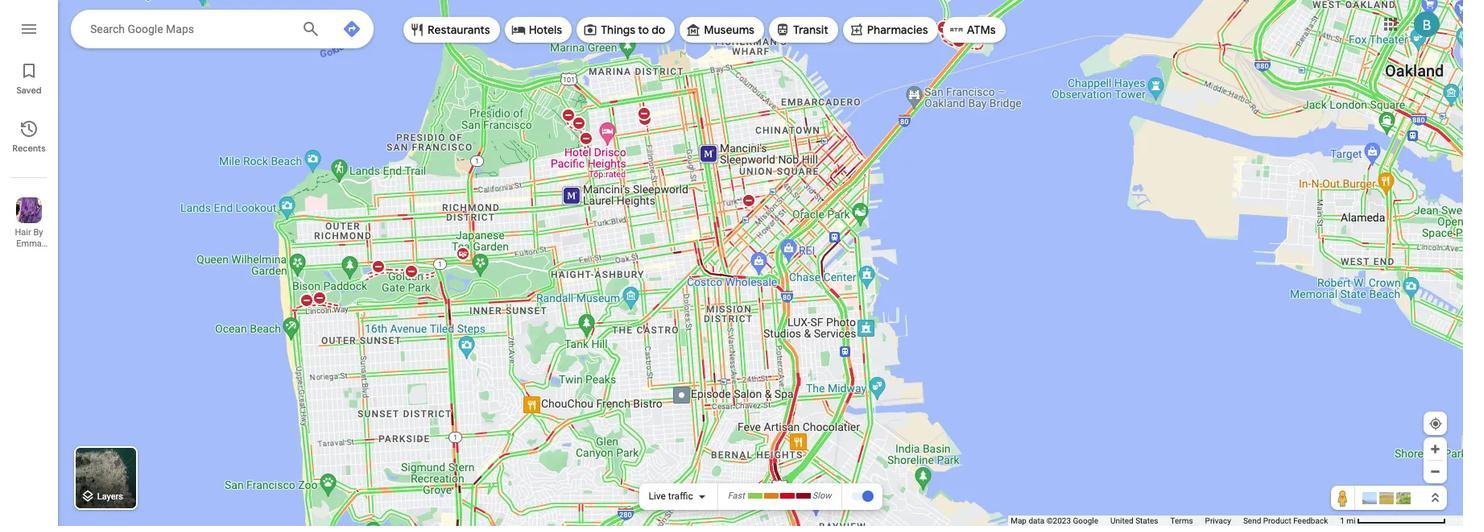 Task type: vqa. For each thing, say whether or not it's contained in the screenshot.
OCT related to 2
no



Task type: locate. For each thing, give the bounding box(es) containing it.
privacy
[[1206, 516, 1232, 525]]

traffic
[[668, 491, 693, 502]]

0 vertical spatial google
[[128, 23, 163, 35]]

live traffic
[[649, 491, 693, 502]]

emma
[[16, 238, 42, 249]]

privacy button
[[1206, 516, 1232, 526]]

united
[[1111, 516, 1134, 525]]

atms button
[[943, 10, 1006, 49]]

search google maps field inside search box
[[90, 19, 288, 38]]

send product feedback button
[[1244, 516, 1328, 526]]

things
[[601, 23, 636, 37]]

states
[[1136, 516, 1159, 525]]

google
[[128, 23, 163, 35], [1073, 516, 1099, 525]]

hotels
[[529, 23, 562, 37]]

restaurants button
[[404, 10, 500, 49]]

send product feedback
[[1244, 516, 1328, 525]]

transit
[[793, 23, 829, 37]]

live traffic option
[[649, 491, 693, 502]]

send
[[1244, 516, 1262, 525]]

1 horizontal spatial google
[[1073, 516, 1099, 525]]

google left maps
[[128, 23, 163, 35]]

hair by emma maciaszek
[[8, 227, 50, 260]]

atms
[[967, 23, 996, 37]]

hair by emma maciaszek button
[[0, 191, 58, 260]]

map data ©2023 google
[[1011, 516, 1099, 525]]

things to do button
[[577, 10, 675, 49]]

Search Google Maps search field
[[71, 10, 374, 48]]

terms
[[1171, 516, 1193, 525]]

show street view coverage image
[[1332, 486, 1356, 510]]

feedback
[[1294, 516, 1328, 525]]

mi
[[1347, 516, 1356, 525]]

saved
[[16, 85, 42, 96]]

footer containing map data ©2023 google
[[1011, 516, 1341, 526]]

footer
[[1011, 516, 1341, 526]]

map
[[1011, 516, 1027, 525]]

zoom out image
[[1430, 466, 1442, 478]]

©2023
[[1047, 516, 1071, 525]]

list
[[0, 0, 58, 526]]

pharmacies button
[[843, 10, 938, 49]]

google right ©2023
[[1073, 516, 1099, 525]]

to
[[638, 23, 649, 37]]

Search Google Maps field
[[71, 10, 374, 48], [90, 19, 288, 38]]

transit button
[[769, 10, 838, 49]]

0 horizontal spatial google
[[128, 23, 163, 35]]

maps
[[166, 23, 194, 35]]

museums button
[[680, 10, 764, 49]]

live
[[649, 491, 666, 502]]

zoom in image
[[1430, 443, 1442, 455]]

by
[[33, 227, 43, 238]]

1 vertical spatial google
[[1073, 516, 1099, 525]]

1
[[1341, 516, 1345, 525]]

1 mi
[[1341, 516, 1356, 525]]



Task type: describe. For each thing, give the bounding box(es) containing it.
slow
[[813, 491, 832, 501]]

recents
[[12, 143, 46, 154]]

hotels button
[[505, 10, 572, 49]]

hair
[[15, 227, 31, 238]]

search google maps
[[90, 23, 194, 35]]

restaurants
[[428, 23, 490, 37]]

fast
[[728, 491, 745, 501]]

recents button
[[0, 113, 58, 158]]

search google maps field containing search google maps
[[71, 10, 374, 48]]

museums
[[704, 23, 755, 37]]

product
[[1264, 516, 1292, 525]]

1 mi button
[[1341, 516, 1447, 525]]

google maps element
[[0, 0, 1464, 526]]

google inside footer
[[1073, 516, 1099, 525]]

do
[[652, 23, 666, 37]]

things to do
[[601, 23, 666, 37]]

pharmacies
[[867, 23, 929, 37]]

menu image
[[19, 19, 39, 39]]

terms button
[[1171, 516, 1193, 526]]

saved button
[[0, 55, 58, 100]]

google inside field
[[128, 23, 163, 35]]

list containing saved
[[0, 0, 58, 526]]

search
[[90, 23, 125, 35]]

data
[[1029, 516, 1045, 525]]

footer inside "google maps" element
[[1011, 516, 1341, 526]]

 Show traffic  checkbox
[[851, 490, 874, 503]]

layers
[[97, 492, 123, 502]]

united states button
[[1111, 516, 1159, 526]]

show your location image
[[1429, 416, 1444, 431]]

united states
[[1111, 516, 1159, 525]]

maciaszek
[[8, 250, 50, 260]]



